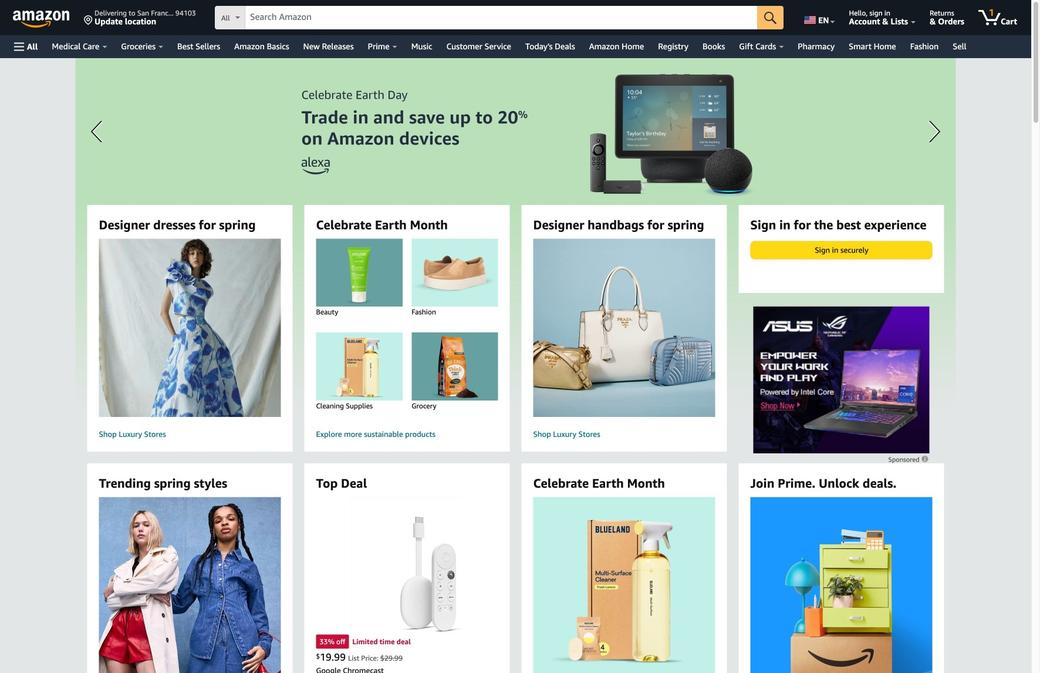 Task type: describe. For each thing, give the bounding box(es) containing it.
beauty image
[[305, 239, 414, 307]]

celebrate earth day. trade in and save up to 20% on amazon devices. alexa. image
[[75, 58, 956, 411]]

shop designer handbags in luxury stores at amazon fashion. image
[[513, 239, 736, 417]]

trending spring styles image
[[79, 497, 301, 673]]

celebrate earth month image
[[513, 497, 736, 673]]

navigation navigation
[[0, 0, 1032, 58]]

join prime. unlock deals. image
[[751, 473, 933, 673]]

grocery image
[[401, 333, 510, 401]]

google chromecast image
[[352, 497, 463, 632]]

shop designer dresses for spring. image
[[79, 239, 301, 417]]



Task type: vqa. For each thing, say whether or not it's contained in the screenshot.
Amazon Music image
no



Task type: locate. For each thing, give the bounding box(es) containing it.
Search Amazon text field
[[245, 6, 758, 29]]

main content
[[0, 58, 1032, 673]]

cleaning supplies image
[[305, 333, 414, 401]]

None search field
[[215, 6, 784, 31]]

fashion image
[[401, 239, 510, 307]]

None submit
[[758, 6, 784, 29]]

none search field inside navigation navigation
[[215, 6, 784, 31]]

amazon image
[[13, 11, 70, 28]]

none submit inside navigation navigation
[[758, 6, 784, 29]]



